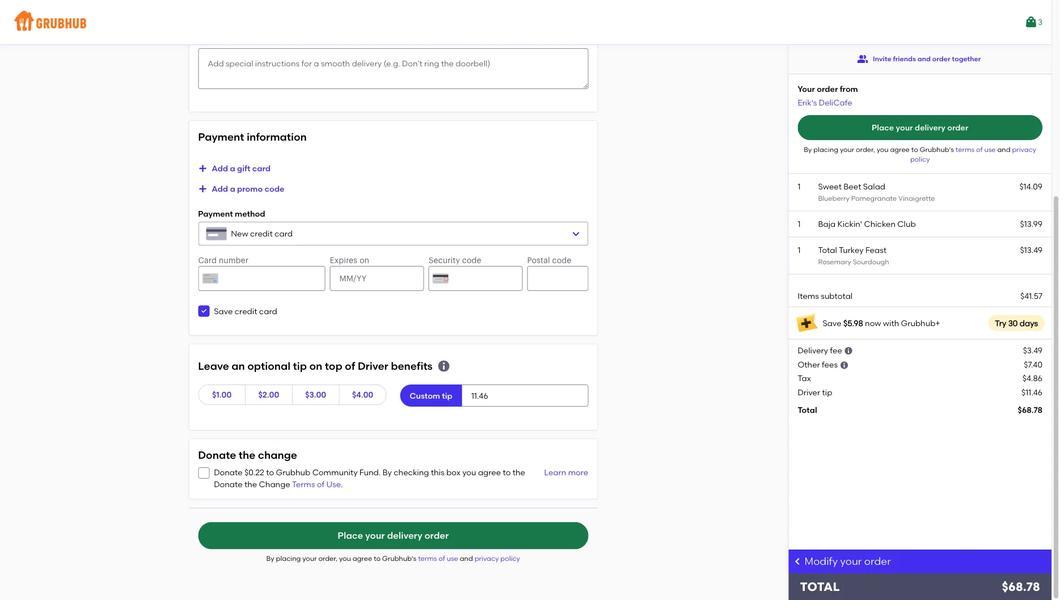 Task type: describe. For each thing, give the bounding box(es) containing it.
payment information
[[198, 131, 307, 143]]

order, for by placing your order, you agree to grubhub's terms of use and
[[856, 145, 876, 153]]

delivery
[[798, 346, 829, 355]]

community
[[312, 468, 358, 478]]

donate the change
[[198, 449, 297, 462]]

notes for the driver
[[198, 33, 273, 43]]

donate for donate $0.22 to grubhub community fund.
[[214, 468, 243, 478]]

delivery for by placing your order, you agree to grubhub's terms of use and
[[915, 123, 946, 132]]

people icon image
[[858, 53, 869, 65]]

by placing your order, you agree to grubhub's terms of use and
[[804, 145, 1011, 153]]

payment method
[[198, 209, 265, 218]]

1 vertical spatial privacy
[[475, 555, 499, 563]]

place your delivery order button for by placing your order, you agree to grubhub's terms of use and privacy policy
[[198, 523, 589, 550]]

$3.00
[[305, 390, 326, 400]]

baja kickin' chicken club
[[819, 219, 916, 229]]

donate $0.22 to grubhub community fund.
[[214, 468, 383, 478]]

modify
[[805, 556, 838, 568]]

1 vertical spatial driver
[[798, 388, 821, 397]]

information
[[247, 131, 307, 143]]

fee
[[831, 346, 843, 355]]

$1.00 button
[[198, 385, 246, 405]]

grubhub+
[[902, 318, 941, 328]]

add a gift card
[[212, 164, 271, 173]]

total turkey feast
[[819, 245, 887, 255]]

2 vertical spatial total
[[800, 580, 840, 594]]

erik's delicafe link
[[798, 98, 853, 107]]

add a gift card button
[[198, 158, 271, 179]]

subscription badge image
[[796, 312, 819, 335]]

donate for donate the change
[[198, 449, 236, 462]]

credit for new
[[250, 229, 273, 239]]

custom tip button
[[400, 385, 462, 407]]

try
[[996, 318, 1007, 328]]

1 vertical spatial total
[[798, 406, 818, 415]]

terms of use .
[[292, 480, 343, 489]]

terms of use link for by placing your order, you agree to grubhub's terms of use and
[[956, 145, 998, 153]]

place your delivery order for by placing your order, you agree to grubhub's terms of use and privacy policy
[[338, 530, 449, 541]]

svg image inside add a gift card button
[[198, 164, 207, 173]]

$7.40
[[1025, 360, 1043, 370]]

driver tip
[[798, 388, 833, 397]]

privacy inside privacy policy
[[1013, 145, 1037, 153]]

and inside button
[[918, 55, 931, 63]]

privacy policy link for by placing your order, you agree to grubhub's terms of use and privacy policy
[[475, 555, 520, 563]]

checking
[[394, 468, 429, 478]]

by for by placing your order, you agree to grubhub's terms of use and privacy policy
[[267, 555, 274, 563]]

top
[[325, 360, 343, 372]]

terms for by placing your order, you agree to grubhub's terms of use and privacy policy
[[418, 555, 437, 563]]

a for promo
[[230, 184, 235, 194]]

learn
[[544, 468, 567, 478]]

pomegranate
[[852, 194, 897, 203]]

3 button
[[1025, 12, 1043, 32]]

payment for payment information
[[198, 131, 244, 143]]

kickin'
[[838, 219, 863, 229]]

$0.22
[[245, 468, 264, 478]]

save for save $5.98 now with grubhub+
[[823, 318, 842, 328]]

modify your order
[[805, 556, 891, 568]]

place for by placing your order, you agree to grubhub's terms of use and
[[872, 123, 895, 132]]

new
[[231, 229, 248, 239]]

code
[[265, 184, 285, 194]]

svg image for add a promo code
[[198, 184, 207, 193]]

tip for driver tip
[[823, 388, 833, 397]]

$4.86
[[1023, 374, 1043, 383]]

0 vertical spatial total
[[819, 245, 838, 255]]

use for by placing your order, you agree to grubhub's terms of use and privacy policy
[[447, 555, 458, 563]]

delivery for by placing your order, you agree to grubhub's terms of use and privacy policy
[[387, 530, 423, 541]]

30
[[1009, 318, 1018, 328]]

privacy policy
[[911, 145, 1037, 163]]

$3.49
[[1024, 346, 1043, 355]]

card for save credit card
[[259, 306, 277, 316]]

blueberry
[[819, 194, 850, 203]]

delivery fee
[[798, 346, 843, 355]]

terms of use link
[[292, 480, 341, 489]]

you for by placing your order, you agree to grubhub's terms of use and
[[877, 145, 889, 153]]

0 horizontal spatial driver
[[358, 360, 389, 372]]

try 30 days
[[996, 318, 1039, 328]]

add for add a gift card
[[212, 164, 228, 173]]

$41.57
[[1021, 292, 1043, 301]]

save $5.98 now with grubhub+
[[823, 318, 941, 328]]

grubhub
[[276, 468, 311, 478]]

$4.00 button
[[339, 385, 387, 405]]

vinaigrette
[[899, 194, 936, 203]]

promo
[[237, 184, 263, 194]]

you for by placing your order, you agree to grubhub's terms of use and privacy policy
[[339, 555, 351, 563]]

from
[[840, 84, 859, 94]]

$2.00 button
[[245, 385, 293, 405]]

now
[[866, 318, 882, 328]]

benefits
[[391, 360, 433, 372]]

sweet beet salad
[[819, 182, 886, 191]]

custom tip
[[410, 391, 453, 401]]

together
[[953, 55, 981, 63]]

with
[[884, 318, 900, 328]]

change
[[258, 449, 297, 462]]

1 for sweet beet salad
[[798, 182, 801, 191]]

a for gift
[[230, 164, 235, 173]]

svg image for modify your order
[[794, 557, 803, 566]]

$3.00 button
[[292, 385, 340, 405]]

order inside your order from erik's delicafe
[[817, 84, 838, 94]]

add a promo code
[[212, 184, 285, 194]]

salad
[[864, 182, 886, 191]]

place for by placing your order, you agree to grubhub's terms of use and privacy policy
[[338, 530, 363, 541]]

save for save credit card
[[214, 306, 233, 316]]

learn more link
[[542, 467, 589, 490]]

other fees
[[798, 360, 838, 370]]

1 for baja kickin' chicken club
[[798, 219, 801, 229]]

$11.46
[[1022, 388, 1043, 397]]

the up '$0.22'
[[239, 449, 256, 462]]

$13.99
[[1021, 219, 1043, 229]]

by checking this box you agree to the donate the change
[[214, 468, 526, 489]]

fund.
[[360, 468, 381, 478]]

grubhub's for by placing your order, you agree to grubhub's terms of use and
[[920, 145, 955, 153]]

optional
[[248, 360, 291, 372]]

learn more
[[544, 468, 589, 478]]

Notes for the driver text field
[[198, 48, 589, 89]]

place your delivery order button for by placing your order, you agree to grubhub's terms of use and
[[798, 115, 1043, 140]]

feast
[[866, 245, 887, 255]]

driver
[[250, 33, 273, 43]]

0 horizontal spatial tip
[[293, 360, 307, 372]]

credit for save
[[235, 306, 257, 316]]



Task type: locate. For each thing, give the bounding box(es) containing it.
main navigation navigation
[[0, 0, 1052, 44]]

.
[[341, 480, 343, 489]]

1 a from the top
[[230, 164, 235, 173]]

agree for by placing your order, you agree to grubhub's terms of use and privacy policy
[[353, 555, 372, 563]]

place
[[872, 123, 895, 132], [338, 530, 363, 541]]

0 vertical spatial use
[[985, 145, 996, 153]]

placing for by placing your order, you agree to grubhub's terms of use and
[[814, 145, 839, 153]]

2 horizontal spatial and
[[998, 145, 1011, 153]]

1 horizontal spatial by
[[383, 468, 392, 478]]

payment up new
[[198, 209, 233, 218]]

add inside button
[[212, 184, 228, 194]]

a inside button
[[230, 184, 235, 194]]

a left promo
[[230, 184, 235, 194]]

place your delivery order for by placing your order, you agree to grubhub's terms of use and
[[872, 123, 969, 132]]

to for by placing your order, you agree to grubhub's terms of use and
[[912, 145, 919, 153]]

change
[[259, 480, 290, 489]]

payment
[[198, 131, 244, 143], [198, 209, 233, 218]]

1 vertical spatial placing
[[276, 555, 301, 563]]

$68.78
[[1018, 406, 1043, 415], [1003, 580, 1041, 594]]

order left together
[[933, 55, 951, 63]]

place your delivery order button
[[798, 115, 1043, 140], [198, 523, 589, 550]]

place your delivery order button up by placing your order, you agree to grubhub's terms of use and privacy policy
[[198, 523, 589, 550]]

1 1 from the top
[[798, 182, 801, 191]]

1 vertical spatial terms of use link
[[418, 555, 460, 563]]

order inside button
[[933, 55, 951, 63]]

by inside by checking this box you agree to the donate the change
[[383, 468, 392, 478]]

add down add a gift card button
[[212, 184, 228, 194]]

svg image left the save credit card
[[200, 308, 207, 315]]

1 horizontal spatial privacy
[[1013, 145, 1037, 153]]

add for add a promo code
[[212, 184, 228, 194]]

card inside button
[[252, 164, 271, 173]]

0 vertical spatial place
[[872, 123, 895, 132]]

0 vertical spatial place your delivery order button
[[798, 115, 1043, 140]]

agree for by placing your order, you agree to grubhub's terms of use and
[[891, 145, 910, 153]]

privacy policy link for by placing your order, you agree to grubhub's terms of use and
[[911, 145, 1037, 163]]

0 horizontal spatial you
[[339, 555, 351, 563]]

fees
[[822, 360, 838, 370]]

total down modify
[[800, 580, 840, 594]]

place up the by placing your order, you agree to grubhub's terms of use and
[[872, 123, 895, 132]]

$13.49
[[1021, 245, 1043, 255]]

invite friends and order together button
[[858, 49, 981, 69]]

1 vertical spatial order,
[[319, 555, 338, 563]]

0 vertical spatial svg image
[[198, 184, 207, 193]]

your order from erik's delicafe
[[798, 84, 859, 107]]

1 horizontal spatial save
[[823, 318, 842, 328]]

method
[[235, 209, 265, 218]]

your
[[798, 84, 815, 94]]

total up rosemary
[[819, 245, 838, 255]]

2 vertical spatial by
[[267, 555, 274, 563]]

$14.09 blueberry pomegranate vinaigrette
[[819, 182, 1043, 203]]

2 horizontal spatial tip
[[823, 388, 833, 397]]

save up leave
[[214, 306, 233, 316]]

1 vertical spatial terms
[[418, 555, 437, 563]]

2 1 from the top
[[798, 219, 801, 229]]

by for by placing your order, you agree to grubhub's terms of use and
[[804, 145, 812, 153]]

1 horizontal spatial grubhub's
[[920, 145, 955, 153]]

add inside button
[[212, 164, 228, 173]]

0 horizontal spatial terms of use link
[[418, 555, 460, 563]]

order up by placing your order, you agree to grubhub's terms of use and privacy policy
[[425, 530, 449, 541]]

tip right the custom
[[442, 391, 453, 401]]

0 vertical spatial privacy policy link
[[911, 145, 1037, 163]]

0 vertical spatial card
[[252, 164, 271, 173]]

items subtotal
[[798, 292, 853, 301]]

card right "gift" on the left top of the page
[[252, 164, 271, 173]]

delicafe
[[819, 98, 853, 107]]

1 vertical spatial and
[[998, 145, 1011, 153]]

baja
[[819, 219, 836, 229]]

2 a from the top
[[230, 184, 235, 194]]

the right 'for' at the left top of the page
[[236, 33, 248, 43]]

terms of use link
[[956, 145, 998, 153], [418, 555, 460, 563]]

beet
[[844, 182, 862, 191]]

credit right new
[[250, 229, 273, 239]]

tip
[[293, 360, 307, 372], [823, 388, 833, 397], [442, 391, 453, 401]]

order, for by placing your order, you agree to grubhub's terms of use and privacy policy
[[319, 555, 338, 563]]

3
[[1038, 17, 1043, 27]]

0 horizontal spatial delivery
[[387, 530, 423, 541]]

1 vertical spatial add
[[212, 184, 228, 194]]

0 horizontal spatial order,
[[319, 555, 338, 563]]

0 vertical spatial delivery
[[915, 123, 946, 132]]

0 vertical spatial grubhub's
[[920, 145, 955, 153]]

1 vertical spatial delivery
[[387, 530, 423, 541]]

1 vertical spatial svg image
[[200, 308, 207, 315]]

0 vertical spatial and
[[918, 55, 931, 63]]

use
[[327, 480, 341, 489]]

1 vertical spatial policy
[[501, 555, 520, 563]]

1 horizontal spatial driver
[[798, 388, 821, 397]]

2 vertical spatial agree
[[353, 555, 372, 563]]

place up by placing your order, you agree to grubhub's terms of use and privacy policy
[[338, 530, 363, 541]]

1 left sweet
[[798, 182, 801, 191]]

0 horizontal spatial by
[[267, 555, 274, 563]]

1 vertical spatial donate
[[214, 468, 243, 478]]

2 vertical spatial and
[[460, 555, 473, 563]]

order up privacy policy
[[948, 123, 969, 132]]

tip for custom tip
[[442, 391, 453, 401]]

1 horizontal spatial tip
[[442, 391, 453, 401]]

2 add from the top
[[212, 184, 228, 194]]

0 vertical spatial place your delivery order
[[872, 123, 969, 132]]

agree inside by checking this box you agree to the donate the change
[[478, 468, 501, 478]]

1 vertical spatial privacy policy link
[[475, 555, 520, 563]]

1 vertical spatial by
[[383, 468, 392, 478]]

2 vertical spatial 1
[[798, 245, 801, 255]]

order
[[933, 55, 951, 63], [817, 84, 838, 94], [948, 123, 969, 132], [425, 530, 449, 541], [865, 556, 891, 568]]

0 horizontal spatial place
[[338, 530, 363, 541]]

Amount text field
[[462, 385, 589, 407]]

credit up an
[[235, 306, 257, 316]]

0 horizontal spatial save
[[214, 306, 233, 316]]

0 vertical spatial privacy
[[1013, 145, 1037, 153]]

svg image
[[198, 164, 207, 173], [572, 229, 581, 238], [845, 346, 854, 356], [437, 359, 451, 373], [840, 361, 849, 370], [200, 470, 207, 477]]

1 horizontal spatial use
[[985, 145, 996, 153]]

1 vertical spatial grubhub's
[[382, 555, 417, 563]]

1 horizontal spatial terms of use link
[[956, 145, 998, 153]]

2 vertical spatial you
[[339, 555, 351, 563]]

0 vertical spatial payment
[[198, 131, 244, 143]]

1 horizontal spatial terms
[[956, 145, 975, 153]]

card for new credit card
[[275, 229, 293, 239]]

by placing your order, you agree to grubhub's terms of use and privacy policy
[[267, 555, 520, 563]]

total down driver tip
[[798, 406, 818, 415]]

1 payment from the top
[[198, 131, 244, 143]]

3 1 from the top
[[798, 245, 801, 255]]

1 horizontal spatial you
[[463, 468, 476, 478]]

1 up items on the right of page
[[798, 245, 801, 255]]

donate inside by checking this box you agree to the donate the change
[[214, 480, 243, 489]]

0 horizontal spatial grubhub's
[[382, 555, 417, 563]]

privacy policy link
[[911, 145, 1037, 163], [475, 555, 520, 563]]

days
[[1020, 318, 1039, 328]]

payment up add a gift card button
[[198, 131, 244, 143]]

the left learn
[[513, 468, 526, 478]]

1 vertical spatial place your delivery order
[[338, 530, 449, 541]]

more
[[568, 468, 589, 478]]

0 horizontal spatial privacy
[[475, 555, 499, 563]]

to for by checking this box you agree to the donate the change
[[503, 468, 511, 478]]

payment for payment method
[[198, 209, 233, 218]]

0 vertical spatial 1
[[798, 182, 801, 191]]

svg image inside "add a promo code" button
[[198, 184, 207, 193]]

total
[[819, 245, 838, 255], [798, 406, 818, 415], [800, 580, 840, 594]]

custom
[[410, 391, 440, 401]]

donate
[[198, 449, 236, 462], [214, 468, 243, 478], [214, 480, 243, 489]]

svg image
[[198, 184, 207, 193], [200, 308, 207, 315], [794, 557, 803, 566]]

0 horizontal spatial place your delivery order
[[338, 530, 449, 541]]

1 vertical spatial payment
[[198, 209, 233, 218]]

0 horizontal spatial placing
[[276, 555, 301, 563]]

0 vertical spatial terms
[[956, 145, 975, 153]]

2 horizontal spatial agree
[[891, 145, 910, 153]]

1 vertical spatial a
[[230, 184, 235, 194]]

use
[[985, 145, 996, 153], [447, 555, 458, 563]]

items
[[798, 292, 819, 301]]

terms
[[956, 145, 975, 153], [418, 555, 437, 563]]

2 vertical spatial svg image
[[794, 557, 803, 566]]

save left $5.98
[[823, 318, 842, 328]]

friends
[[894, 55, 916, 63]]

1 vertical spatial $68.78
[[1003, 580, 1041, 594]]

turkey
[[839, 245, 864, 255]]

place your delivery order up by placing your order, you agree to grubhub's terms of use and privacy policy
[[338, 530, 449, 541]]

order,
[[856, 145, 876, 153], [319, 555, 338, 563]]

1 vertical spatial you
[[463, 468, 476, 478]]

by for by checking this box you agree to the donate the change
[[383, 468, 392, 478]]

chicken
[[865, 219, 896, 229]]

0 vertical spatial policy
[[911, 155, 930, 163]]

1 vertical spatial place
[[338, 530, 363, 541]]

to for by placing your order, you agree to grubhub's terms of use and privacy policy
[[374, 555, 381, 563]]

placing
[[814, 145, 839, 153], [276, 555, 301, 563]]

delivery up by placing your order, you agree to grubhub's terms of use and privacy policy
[[387, 530, 423, 541]]

1 horizontal spatial delivery
[[915, 123, 946, 132]]

$14.09
[[1020, 182, 1043, 191]]

0 horizontal spatial terms
[[418, 555, 437, 563]]

terms of use link for by placing your order, you agree to grubhub's terms of use and privacy policy
[[418, 555, 460, 563]]

placing for by placing your order, you agree to grubhub's terms of use and privacy policy
[[276, 555, 301, 563]]

leave an optional tip on top of driver benefits
[[198, 360, 433, 372]]

0 vertical spatial a
[[230, 164, 235, 173]]

1 left baja
[[798, 219, 801, 229]]

tax
[[798, 374, 811, 383]]

invite friends and order together
[[873, 55, 981, 63]]

gift
[[237, 164, 251, 173]]

driver
[[358, 360, 389, 372], [798, 388, 821, 397]]

invite
[[873, 55, 892, 63]]

0 horizontal spatial and
[[460, 555, 473, 563]]

place your delivery order
[[872, 123, 969, 132], [338, 530, 449, 541]]

a left "gift" on the left top of the page
[[230, 164, 235, 173]]

2 vertical spatial donate
[[214, 480, 243, 489]]

tip inside "custom tip" button
[[442, 391, 453, 401]]

1 vertical spatial card
[[275, 229, 293, 239]]

1 horizontal spatial place your delivery order button
[[798, 115, 1043, 140]]

this
[[431, 468, 445, 478]]

0 vertical spatial placing
[[814, 145, 839, 153]]

$5.98
[[844, 318, 864, 328]]

2 horizontal spatial you
[[877, 145, 889, 153]]

box
[[447, 468, 461, 478]]

and for by placing your order, you agree to grubhub's terms of use and privacy policy
[[460, 555, 473, 563]]

0 vertical spatial add
[[212, 164, 228, 173]]

use for by placing your order, you agree to grubhub's terms of use and
[[985, 145, 996, 153]]

2 payment from the top
[[198, 209, 233, 218]]

a inside button
[[230, 164, 235, 173]]

and for by placing your order, you agree to grubhub's terms of use and
[[998, 145, 1011, 153]]

driver down the tax
[[798, 388, 821, 397]]

sourdough
[[853, 258, 890, 266]]

card right new
[[275, 229, 293, 239]]

club
[[898, 219, 916, 229]]

grubhub's for by placing your order, you agree to grubhub's terms of use and privacy policy
[[382, 555, 417, 563]]

the down '$0.22'
[[245, 480, 257, 489]]

1 horizontal spatial and
[[918, 55, 931, 63]]

1 add from the top
[[212, 164, 228, 173]]

1 vertical spatial place your delivery order button
[[198, 523, 589, 550]]

place your delivery order up the by placing your order, you agree to grubhub's terms of use and
[[872, 123, 969, 132]]

1 horizontal spatial agree
[[478, 468, 501, 478]]

add a promo code button
[[198, 179, 285, 199]]

$4.00
[[352, 390, 373, 400]]

0 horizontal spatial use
[[447, 555, 458, 563]]

1 horizontal spatial privacy policy link
[[911, 145, 1037, 163]]

svg image left modify
[[794, 557, 803, 566]]

$13.49 rosemary sourdough
[[819, 245, 1043, 266]]

0 vertical spatial donate
[[198, 449, 236, 462]]

0 vertical spatial agree
[[891, 145, 910, 153]]

you inside by checking this box you agree to the donate the change
[[463, 468, 476, 478]]

erik's
[[798, 98, 817, 107]]

terms
[[292, 480, 315, 489]]

1 vertical spatial 1
[[798, 219, 801, 229]]

0 vertical spatial by
[[804, 145, 812, 153]]

policy inside privacy policy
[[911, 155, 930, 163]]

1 horizontal spatial placing
[[814, 145, 839, 153]]

other
[[798, 360, 820, 370]]

1 horizontal spatial place your delivery order
[[872, 123, 969, 132]]

1 vertical spatial save
[[823, 318, 842, 328]]

tip down "fees"
[[823, 388, 833, 397]]

policy
[[911, 155, 930, 163], [501, 555, 520, 563]]

on
[[310, 360, 322, 372]]

0 horizontal spatial policy
[[501, 555, 520, 563]]

svg image down add a gift card button
[[198, 184, 207, 193]]

rosemary
[[819, 258, 852, 266]]

driver up $4.00
[[358, 360, 389, 372]]

to inside by checking this box you agree to the donate the change
[[503, 468, 511, 478]]

order up erik's delicafe link on the right top of page
[[817, 84, 838, 94]]

0 horizontal spatial agree
[[353, 555, 372, 563]]

1 horizontal spatial order,
[[856, 145, 876, 153]]

1 for total turkey feast
[[798, 245, 801, 255]]

0 vertical spatial $68.78
[[1018, 406, 1043, 415]]

delivery up the by placing your order, you agree to grubhub's terms of use and
[[915, 123, 946, 132]]

new credit card
[[231, 229, 293, 239]]

tip left the on on the left bottom
[[293, 360, 307, 372]]

place your delivery order button up the by placing your order, you agree to grubhub's terms of use and
[[798, 115, 1043, 140]]

2 vertical spatial card
[[259, 306, 277, 316]]

add left "gift" on the left top of the page
[[212, 164, 228, 173]]

save credit card
[[214, 306, 277, 316]]

1 vertical spatial use
[[447, 555, 458, 563]]

0 vertical spatial order,
[[856, 145, 876, 153]]

1 horizontal spatial policy
[[911, 155, 930, 163]]

terms for by placing your order, you agree to grubhub's terms of use and
[[956, 145, 975, 153]]

agree for by checking this box you agree to the donate the change
[[478, 468, 501, 478]]

0 vertical spatial terms of use link
[[956, 145, 998, 153]]

subtotal
[[821, 292, 853, 301]]

you for by checking this box you agree to the donate the change
[[463, 468, 476, 478]]

card up optional
[[259, 306, 277, 316]]

0 vertical spatial save
[[214, 306, 233, 316]]

delivery
[[915, 123, 946, 132], [387, 530, 423, 541]]

order right modify
[[865, 556, 891, 568]]

agree
[[891, 145, 910, 153], [478, 468, 501, 478], [353, 555, 372, 563]]



Task type: vqa. For each thing, say whether or not it's contained in the screenshot.
"off"
no



